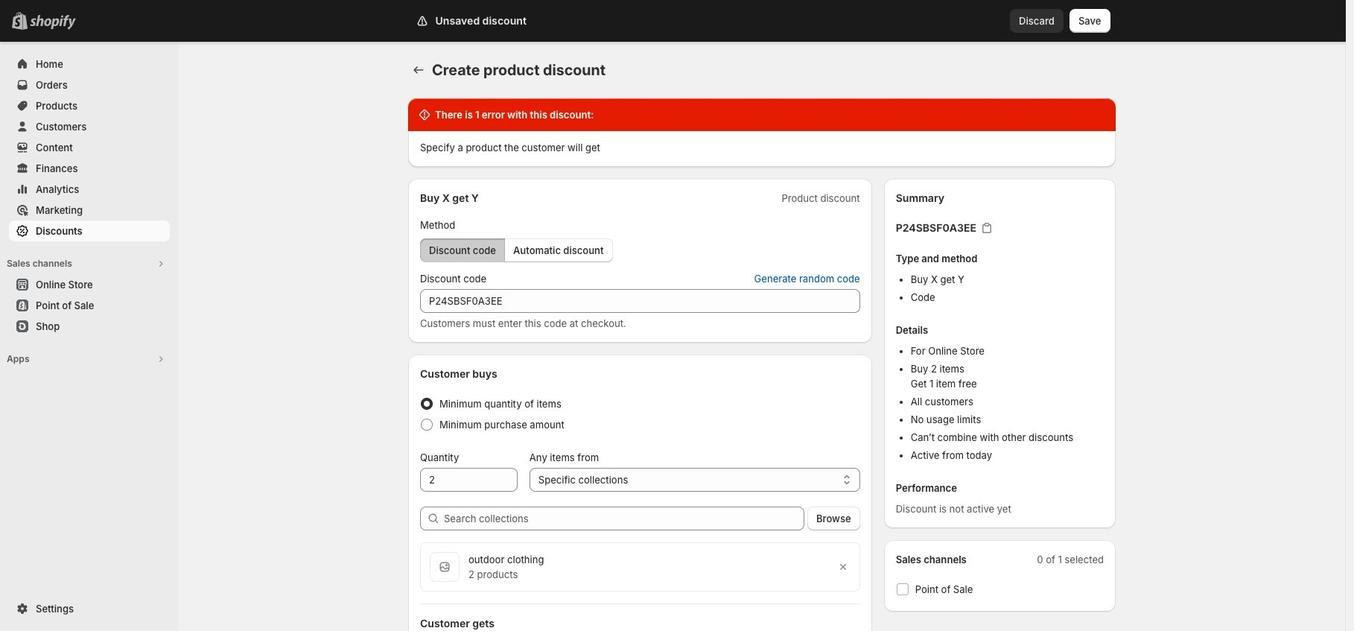 Task type: vqa. For each thing, say whether or not it's contained in the screenshot.
Mark Set your shipping rates as done icon
no



Task type: locate. For each thing, give the bounding box(es) containing it.
Search collections text field
[[444, 507, 805, 531]]

shopify image
[[30, 15, 76, 30]]

None text field
[[420, 468, 518, 492]]

None text field
[[420, 289, 860, 313]]



